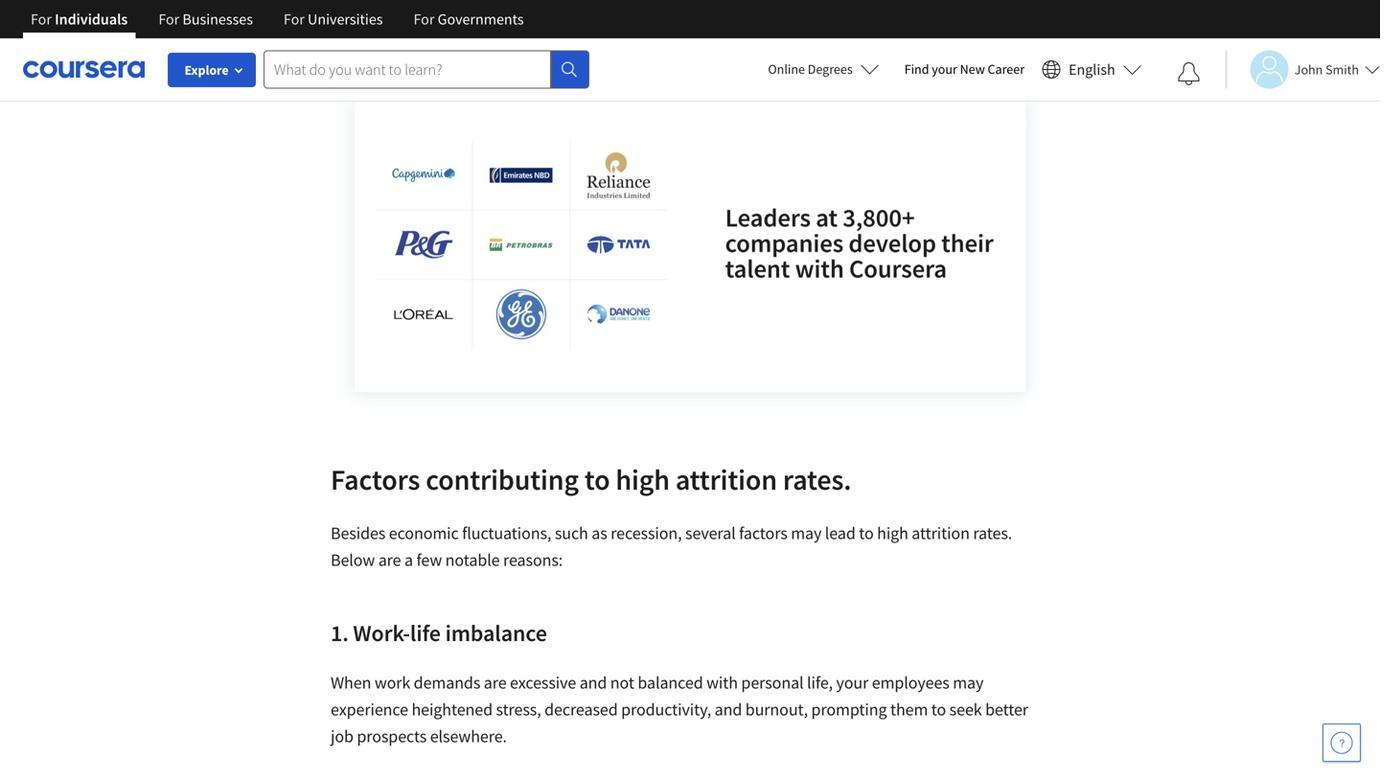 Task type: locate. For each thing, give the bounding box(es) containing it.
1 horizontal spatial attrition
[[912, 522, 970, 544]]

0 horizontal spatial attrition
[[676, 462, 777, 497]]

1 horizontal spatial may
[[953, 672, 984, 693]]

0 horizontal spatial may
[[791, 522, 822, 544]]

contributing
[[426, 462, 579, 497]]

imbalance
[[445, 619, 547, 647]]

career
[[988, 60, 1025, 78]]

may
[[791, 522, 822, 544], [953, 672, 984, 693]]

1 horizontal spatial high
[[877, 522, 908, 544]]

rates.
[[783, 462, 852, 497], [973, 522, 1012, 544]]

0 horizontal spatial high
[[616, 462, 670, 497]]

show notifications image
[[1178, 62, 1201, 85]]

1 horizontal spatial to
[[859, 522, 874, 544]]

2 horizontal spatial to
[[931, 699, 946, 720]]

1.
[[331, 619, 349, 647]]

to inside when work demands are excessive and not balanced with personal life, your employees may experience heightened stress, decreased productivity, and burnout, prompting them to seek better job prospects elsewhere.
[[931, 699, 946, 720]]

decreased
[[545, 699, 618, 720]]

are left the a
[[378, 549, 401, 571]]

high right lead
[[877, 522, 908, 544]]

0 vertical spatial are
[[378, 549, 401, 571]]

for
[[31, 10, 52, 29], [158, 10, 179, 29], [284, 10, 305, 29], [414, 10, 435, 29]]

online degrees button
[[753, 48, 895, 90]]

0 horizontal spatial and
[[580, 672, 607, 693]]

1 for from the left
[[31, 10, 52, 29]]

may up seek
[[953, 672, 984, 693]]

1 horizontal spatial rates.
[[973, 522, 1012, 544]]

for left individuals
[[31, 10, 52, 29]]

stress,
[[496, 699, 541, 720]]

0 vertical spatial and
[[580, 672, 607, 693]]

 image
[[331, 78, 1050, 416]]

lead
[[825, 522, 856, 544]]

may left lead
[[791, 522, 822, 544]]

None search field
[[264, 50, 589, 89]]

find
[[904, 60, 929, 78]]

find your new career
[[904, 60, 1025, 78]]

degrees
[[808, 60, 853, 78]]

0 vertical spatial may
[[791, 522, 822, 544]]

4 for from the left
[[414, 10, 435, 29]]

0 horizontal spatial rates.
[[783, 462, 852, 497]]

your up prompting at the bottom right of page
[[836, 672, 869, 693]]

life
[[410, 619, 441, 647]]

factors contributing to high attrition rates.
[[331, 462, 852, 497]]

1 vertical spatial high
[[877, 522, 908, 544]]

may inside besides economic fluctuations, such as recession, several factors may lead to high attrition rates. below are a few notable reasons:
[[791, 522, 822, 544]]

high up 'recession,'
[[616, 462, 670, 497]]

your inside when work demands are excessive and not balanced with personal life, your employees may experience heightened stress, decreased productivity, and burnout, prompting them to seek better job prospects elsewhere.
[[836, 672, 869, 693]]

your
[[932, 60, 957, 78], [836, 672, 869, 693]]

and left not
[[580, 672, 607, 693]]

experience
[[331, 699, 408, 720]]

for up what do you want to learn? text field
[[414, 10, 435, 29]]

1 vertical spatial rates.
[[973, 522, 1012, 544]]

are up stress,
[[484, 672, 507, 693]]

are inside besides economic fluctuations, such as recession, several factors may lead to high attrition rates. below are a few notable reasons:
[[378, 549, 401, 571]]

to up as
[[585, 462, 610, 497]]

to inside besides economic fluctuations, such as recession, several factors may lead to high attrition rates. below are a few notable reasons:
[[859, 522, 874, 544]]

3 for from the left
[[284, 10, 305, 29]]

balanced
[[638, 672, 703, 693]]

fluctuations,
[[462, 522, 551, 544]]

1 vertical spatial to
[[859, 522, 874, 544]]

and down with
[[715, 699, 742, 720]]

1 vertical spatial are
[[484, 672, 507, 693]]

attrition
[[676, 462, 777, 497], [912, 522, 970, 544]]

when
[[331, 672, 371, 693]]

1 vertical spatial may
[[953, 672, 984, 693]]

2 vertical spatial to
[[931, 699, 946, 720]]

when work demands are excessive and not balanced with personal life, your employees may experience heightened stress, decreased productivity, and burnout, prompting them to seek better job prospects elsewhere.
[[331, 672, 1028, 747]]

1 horizontal spatial and
[[715, 699, 742, 720]]

english
[[1069, 60, 1115, 79]]

1 vertical spatial and
[[715, 699, 742, 720]]

excessive
[[510, 672, 576, 693]]

your right find
[[932, 60, 957, 78]]

2 for from the left
[[158, 10, 179, 29]]

life,
[[807, 672, 833, 693]]

and
[[580, 672, 607, 693], [715, 699, 742, 720]]

online
[[768, 60, 805, 78]]

heightened
[[412, 699, 493, 720]]

for for businesses
[[158, 10, 179, 29]]

explore
[[184, 61, 229, 79]]

prompting
[[811, 699, 887, 720]]

john smith button
[[1226, 50, 1380, 89]]

0 vertical spatial your
[[932, 60, 957, 78]]

0 horizontal spatial are
[[378, 549, 401, 571]]

not
[[610, 672, 634, 693]]

0 horizontal spatial your
[[836, 672, 869, 693]]

are inside when work demands are excessive and not balanced with personal life, your employees may experience heightened stress, decreased productivity, and burnout, prompting them to seek better job prospects elsewhere.
[[484, 672, 507, 693]]

may inside when work demands are excessive and not balanced with personal life, your employees may experience heightened stress, decreased productivity, and burnout, prompting them to seek better job prospects elsewhere.
[[953, 672, 984, 693]]

1 horizontal spatial are
[[484, 672, 507, 693]]

for left businesses
[[158, 10, 179, 29]]

1 vertical spatial attrition
[[912, 522, 970, 544]]

for for governments
[[414, 10, 435, 29]]

to right lead
[[859, 522, 874, 544]]

for left universities
[[284, 10, 305, 29]]

1 vertical spatial your
[[836, 672, 869, 693]]

are
[[378, 549, 401, 571], [484, 672, 507, 693]]

explore button
[[168, 53, 256, 87]]

universities
[[308, 10, 383, 29]]

several
[[685, 522, 736, 544]]

to
[[585, 462, 610, 497], [859, 522, 874, 544], [931, 699, 946, 720]]

0 horizontal spatial to
[[585, 462, 610, 497]]

high
[[616, 462, 670, 497], [877, 522, 908, 544]]

to left seek
[[931, 699, 946, 720]]

demands
[[414, 672, 480, 693]]



Task type: vqa. For each thing, say whether or not it's contained in the screenshot.
Education
no



Task type: describe. For each thing, give the bounding box(es) containing it.
attrition inside besides economic fluctuations, such as recession, several factors may lead to high attrition rates. below are a few notable reasons:
[[912, 522, 970, 544]]

1 horizontal spatial your
[[932, 60, 957, 78]]

notable
[[445, 549, 500, 571]]

0 vertical spatial to
[[585, 462, 610, 497]]

work-
[[353, 619, 410, 647]]

individuals
[[55, 10, 128, 29]]

for for individuals
[[31, 10, 52, 29]]

help center image
[[1330, 731, 1353, 754]]

smith
[[1326, 61, 1359, 78]]

for for universities
[[284, 10, 305, 29]]

for businesses
[[158, 10, 253, 29]]

besides economic fluctuations, such as recession, several factors may lead to high attrition rates. below are a few notable reasons:
[[331, 522, 1012, 571]]

few
[[416, 549, 442, 571]]

for universities
[[284, 10, 383, 29]]

banner navigation
[[15, 0, 539, 38]]

elsewhere.
[[430, 726, 507, 747]]

reasons:
[[503, 549, 563, 571]]

1. work-life imbalance
[[331, 619, 547, 647]]

personal
[[741, 672, 804, 693]]

job
[[331, 726, 354, 747]]

rates. inside besides economic fluctuations, such as recession, several factors may lead to high attrition rates. below are a few notable reasons:
[[973, 522, 1012, 544]]

businesses
[[183, 10, 253, 29]]

governments
[[438, 10, 524, 29]]

a
[[404, 549, 413, 571]]

for individuals
[[31, 10, 128, 29]]

0 vertical spatial high
[[616, 462, 670, 497]]

below
[[331, 549, 375, 571]]

john
[[1295, 61, 1323, 78]]

new
[[960, 60, 985, 78]]

as
[[592, 522, 607, 544]]

with
[[706, 672, 738, 693]]

coursera image
[[23, 54, 145, 85]]

productivity,
[[621, 699, 711, 720]]

besides
[[331, 522, 386, 544]]

factors
[[331, 462, 420, 497]]

john smith
[[1295, 61, 1359, 78]]

economic
[[389, 522, 459, 544]]

What do you want to learn? text field
[[264, 50, 551, 89]]

0 vertical spatial attrition
[[676, 462, 777, 497]]

work
[[375, 672, 410, 693]]

them
[[890, 699, 928, 720]]

better
[[985, 699, 1028, 720]]

factors
[[739, 522, 788, 544]]

burnout,
[[745, 699, 808, 720]]

online degrees
[[768, 60, 853, 78]]

seek
[[950, 699, 982, 720]]

english button
[[1034, 38, 1150, 101]]

high inside besides economic fluctuations, such as recession, several factors may lead to high attrition rates. below are a few notable reasons:
[[877, 522, 908, 544]]

employees
[[872, 672, 950, 693]]

such
[[555, 522, 588, 544]]

for governments
[[414, 10, 524, 29]]

0 vertical spatial rates.
[[783, 462, 852, 497]]

recession,
[[611, 522, 682, 544]]

find your new career link
[[895, 58, 1034, 81]]

prospects
[[357, 726, 427, 747]]



